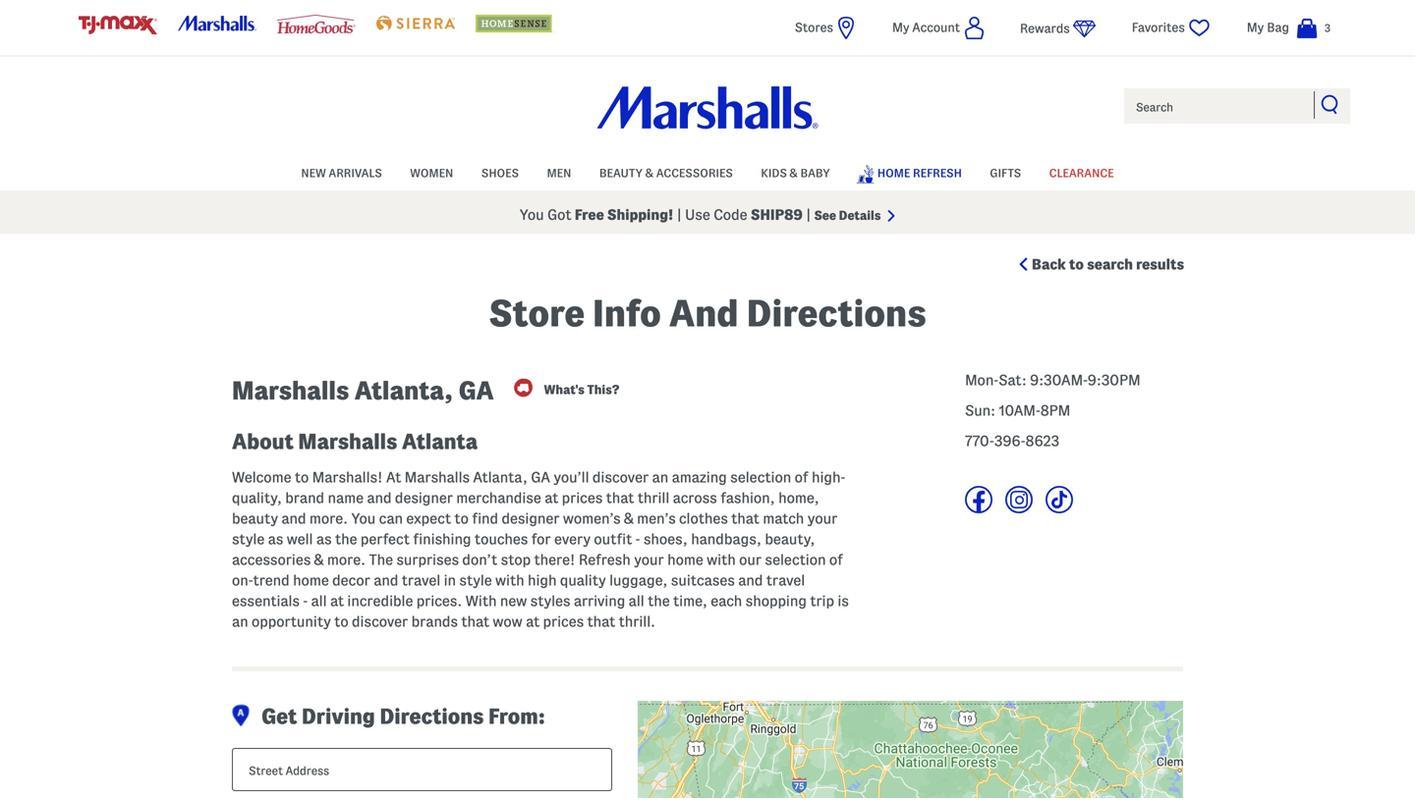 Task type: describe. For each thing, give the bounding box(es) containing it.
none submit inside "site search" search field
[[1321, 94, 1340, 114]]

map region
[[401, 601, 1408, 799]]

accessories
[[232, 552, 311, 569]]

sat:
[[999, 373, 1027, 389]]

stores link
[[795, 16, 858, 40]]

this?
[[587, 383, 619, 397]]

opportunity
[[252, 614, 331, 630]]

tjmaxx.com image
[[79, 16, 157, 35]]

across
[[673, 490, 717, 507]]

ship89
[[751, 207, 803, 223]]

|
[[806, 207, 811, 223]]

1 vertical spatial designer
[[502, 511, 560, 527]]

with
[[466, 594, 497, 610]]

0 horizontal spatial at
[[330, 594, 344, 610]]

shoes link
[[481, 157, 519, 187]]

stop
[[501, 552, 531, 569]]

3
[[1325, 22, 1331, 34]]

new
[[500, 594, 527, 610]]

1 vertical spatial discover
[[352, 614, 408, 630]]

amazing
[[672, 470, 727, 486]]

trip
[[810, 594, 834, 610]]

& right accessories
[[314, 552, 324, 569]]

gifts link
[[990, 157, 1021, 187]]

favorites link
[[1132, 16, 1212, 40]]

0 vertical spatial at
[[545, 490, 558, 507]]

shoes
[[481, 167, 519, 179]]

luggage,
[[609, 573, 668, 589]]

my bag link
[[1247, 16, 1319, 40]]

0 vertical spatial home
[[667, 552, 703, 569]]

free
[[575, 207, 604, 223]]

surprises
[[396, 552, 459, 569]]

you got free shipping! | use code ship89 | see details
[[520, 207, 884, 223]]

2 as from the left
[[316, 532, 332, 548]]

info
[[593, 293, 661, 334]]

decor
[[332, 573, 370, 589]]

perfect
[[360, 532, 410, 548]]

to up "brand"
[[295, 470, 309, 486]]

time,
[[673, 594, 707, 610]]

at
[[386, 470, 401, 486]]

sun: 10am-8pm
[[965, 403, 1071, 419]]

thrill
[[637, 490, 669, 507]]

quality
[[560, 573, 606, 589]]

2 travel from the left
[[766, 573, 805, 589]]

mon-
[[965, 373, 999, 389]]

get driving directions from:
[[261, 706, 545, 729]]

welcome to marshalls! at marshalls atlanta, ga you'll discover an amazing selection of high- quality, brand name and designer merchandise at prices that thrill across fashion, home, beauty and more. you can expect to find designer women's & men's clothes that match your style as well as the perfect finishing touches for every outfit - shoes, handbags, beauty, accessories & more. the surprises don't stop there! refresh your home with our selection of on-trend home decor and travel in style with high quality luggage, suitcases and travel essentials - all at incredible prices. with new styles arriving all the time, each shopping trip is an opportunity to discover brands that wow at prices that thrill.
[[232, 470, 849, 630]]

beauty
[[599, 167, 643, 179]]

clothes
[[679, 511, 728, 527]]

my for my account
[[892, 21, 909, 34]]

fashion,
[[720, 490, 775, 507]]

0 vertical spatial selection
[[730, 470, 791, 486]]

high
[[528, 573, 557, 589]]

and down our
[[738, 573, 763, 589]]

outfit
[[594, 532, 632, 548]]

sun:
[[965, 403, 996, 419]]

beauty & accessories
[[599, 167, 733, 179]]

incredible
[[347, 594, 413, 610]]

name
[[328, 490, 364, 507]]

1 vertical spatial directions
[[380, 706, 484, 729]]

that left the "thrill"
[[606, 490, 634, 507]]

menu bar inside banner
[[79, 155, 1336, 191]]

to down the decor
[[334, 614, 348, 630]]

marshalls inside welcome to marshalls! at marshalls atlanta, ga you'll discover an amazing selection of high- quality, brand name and designer merchandise at prices that thrill across fashion, home, beauty and more. you can expect to find designer women's & men's clothes that match your style as well as the perfect finishing touches for every outfit - shoes, handbags, beauty, accessories & more. the surprises don't stop there! refresh your home with our selection of on-trend home decor and travel in style with high quality luggage, suitcases and travel essentials - all at incredible prices. with new styles arriving all the time, each shopping trip is an opportunity to discover brands that wow at prices that thrill.
[[405, 470, 470, 486]]

atlanta, inside welcome to marshalls! at marshalls atlanta, ga you'll discover an amazing selection of high- quality, brand name and designer merchandise at prices that thrill across fashion, home, beauty and more. you can expect to find designer women's & men's clothes that match your style as well as the perfect finishing touches for every outfit - shoes, handbags, beauty, accessories & more. the surprises don't stop there! refresh your home with our selection of on-trend home decor and travel in style with high quality luggage, suitcases and travel essentials - all at incredible prices. with new styles arriving all the time, each shopping trip is an opportunity to discover brands that wow at prices that thrill.
[[473, 470, 528, 486]]

new
[[301, 167, 326, 179]]

1 horizontal spatial your
[[807, 511, 838, 527]]

and down the
[[374, 573, 398, 589]]

women's
[[563, 511, 621, 527]]

you inside welcome to marshalls! at marshalls atlanta, ga you'll discover an amazing selection of high- quality, brand name and designer merchandise at prices that thrill across fashion, home, beauty and more. you can expect to find designer women's & men's clothes that match your style as well as the perfect finishing touches for every outfit - shoes, handbags, beauty, accessories & more. the surprises don't stop there! refresh your home with our selection of on-trend home decor and travel in style with high quality luggage, suitcases and travel essentials - all at incredible prices. with new styles arriving all the time, each shopping trip is an opportunity to discover brands that wow at prices that thrill.
[[351, 511, 376, 527]]

about
[[232, 431, 294, 454]]

men's
[[637, 511, 676, 527]]

thrill.
[[619, 614, 655, 630]]

banner containing you got
[[0, 0, 1415, 234]]

code
[[714, 207, 747, 223]]

kids
[[761, 167, 787, 179]]

1 vertical spatial the
[[648, 594, 670, 610]]

0 horizontal spatial an
[[232, 614, 248, 630]]

2 all from the left
[[629, 594, 644, 610]]

0 horizontal spatial the
[[335, 532, 357, 548]]

0 vertical spatial an
[[652, 470, 668, 486]]

you inside marquee
[[520, 207, 544, 223]]

wow
[[493, 614, 522, 630]]

0 vertical spatial of
[[795, 470, 808, 486]]

account
[[912, 21, 960, 34]]

what's this?
[[544, 383, 619, 397]]

can
[[379, 511, 403, 527]]

8623
[[1025, 433, 1059, 450]]

clearance
[[1049, 167, 1114, 179]]

results
[[1136, 256, 1184, 273]]

marshalls.com image
[[178, 16, 256, 31]]

there!
[[534, 552, 575, 569]]

marshalls atlanta
[[298, 431, 478, 454]]

women
[[410, 167, 453, 179]]

9:30am-
[[1030, 373, 1088, 389]]

welcome
[[232, 470, 291, 486]]

1 as from the left
[[268, 532, 283, 548]]

homegoods.com image
[[277, 15, 356, 33]]

that down arriving
[[587, 614, 615, 630]]

is
[[838, 594, 849, 610]]

1 vertical spatial style
[[459, 573, 492, 589]]

every
[[554, 532, 591, 548]]

mon-sat: 9:30am-9:30pm
[[965, 373, 1141, 389]]

home refresh link
[[856, 155, 962, 190]]

favorites
[[1132, 21, 1185, 34]]

10am-
[[999, 403, 1040, 419]]

got
[[547, 207, 571, 223]]

my bag
[[1247, 21, 1289, 34]]

0 horizontal spatial marshalls
[[232, 377, 349, 405]]

high-
[[812, 470, 845, 486]]

0 vertical spatial ga
[[459, 377, 494, 405]]

on-
[[232, 573, 253, 589]]

get
[[261, 706, 297, 729]]

home
[[877, 167, 910, 179]]

store info and directions main content
[[222, 256, 1408, 799]]

1 horizontal spatial of
[[829, 552, 843, 569]]

Search text field
[[1122, 86, 1352, 126]]

to left the find
[[454, 511, 469, 527]]

endpoint image
[[232, 705, 250, 728]]

home,
[[778, 490, 819, 507]]

see details link
[[814, 209, 895, 223]]

kids & baby
[[761, 167, 830, 179]]

about marshalls atlanta
[[232, 431, 478, 454]]



Task type: vqa. For each thing, say whether or not it's contained in the screenshot.
marquee containing You Got
yes



Task type: locate. For each thing, give the bounding box(es) containing it.
0 vertical spatial refresh
[[913, 167, 962, 179]]

2 horizontal spatial at
[[545, 490, 558, 507]]

1 vertical spatial atlanta,
[[473, 470, 528, 486]]

at right wow
[[526, 614, 540, 630]]

handbags,
[[691, 532, 762, 548]]

1 vertical spatial ga
[[531, 470, 550, 486]]

1 my from the left
[[892, 21, 909, 34]]

and up well
[[281, 511, 306, 527]]

my left 'bag'
[[1247, 21, 1264, 34]]

from:
[[488, 706, 545, 729]]

0 horizontal spatial style
[[232, 532, 265, 548]]

0 horizontal spatial -
[[303, 594, 308, 610]]

home right trend
[[293, 573, 329, 589]]

style
[[232, 532, 265, 548], [459, 573, 492, 589]]

sierra.com image
[[376, 16, 455, 31]]

1 travel from the left
[[402, 573, 440, 589]]

& inside 'link'
[[790, 167, 798, 179]]

my
[[892, 21, 909, 34], [1247, 21, 1264, 34]]

gifts
[[990, 167, 1021, 179]]

marshalls
[[232, 377, 349, 405], [405, 470, 470, 486]]

1 horizontal spatial atlanta,
[[473, 470, 528, 486]]

atlanta, up merchandise
[[473, 470, 528, 486]]

beauty
[[232, 511, 278, 527]]

0 horizontal spatial travel
[[402, 573, 440, 589]]

back to search results link
[[1019, 256, 1184, 274]]

that down with
[[461, 614, 489, 630]]

more. up the decor
[[327, 552, 366, 569]]

1 horizontal spatial directions
[[747, 293, 926, 334]]

what's this? link
[[544, 380, 619, 401]]

arriving
[[574, 594, 625, 610]]

home up suitcases on the bottom of page
[[667, 552, 703, 569]]

1 horizontal spatial all
[[629, 594, 644, 610]]

marshalls home image
[[597, 86, 818, 129]]

marquee
[[0, 196, 1415, 234]]

0 vertical spatial -
[[635, 532, 640, 548]]

at
[[545, 490, 558, 507], [330, 594, 344, 610], [526, 614, 540, 630]]

2 my from the left
[[1247, 21, 1264, 34]]

finishing
[[413, 532, 471, 548]]

new arrivals
[[301, 167, 382, 179]]

directions
[[747, 293, 926, 334], [380, 706, 484, 729]]

refresh inside banner
[[913, 167, 962, 179]]

1 vertical spatial with
[[495, 573, 524, 589]]

of
[[795, 470, 808, 486], [829, 552, 843, 569]]

more.
[[309, 511, 348, 527], [327, 552, 366, 569]]

beauty & accessories link
[[599, 157, 733, 187]]

0 vertical spatial atlanta,
[[355, 377, 453, 405]]

travel up shopping
[[766, 573, 805, 589]]

see
[[814, 209, 836, 223]]

style down don't
[[459, 573, 492, 589]]

home refresh
[[877, 167, 962, 179]]

marshalls up about
[[232, 377, 349, 405]]

0 horizontal spatial as
[[268, 532, 283, 548]]

designer up for
[[502, 511, 560, 527]]

0 horizontal spatial with
[[495, 573, 524, 589]]

0 vertical spatial discover
[[592, 470, 649, 486]]

more. down name
[[309, 511, 348, 527]]

the
[[369, 552, 393, 569]]

with down handbags,
[[707, 552, 736, 569]]

brand
[[285, 490, 324, 507]]

0 vertical spatial marshalls
[[232, 377, 349, 405]]

0 horizontal spatial atlanta,
[[355, 377, 453, 405]]

and
[[367, 490, 392, 507], [281, 511, 306, 527], [374, 573, 398, 589], [738, 573, 763, 589]]

site search search field
[[1122, 86, 1352, 126]]

1 vertical spatial you
[[351, 511, 376, 527]]

-
[[635, 532, 640, 548], [303, 594, 308, 610]]

designer up expect
[[395, 490, 453, 507]]

expect
[[406, 511, 451, 527]]

0 horizontal spatial of
[[795, 470, 808, 486]]

and up can
[[367, 490, 392, 507]]

marshalls up expect
[[405, 470, 470, 486]]

1 horizontal spatial home
[[667, 552, 703, 569]]

that down fashion,
[[731, 511, 759, 527]]

1 vertical spatial prices
[[543, 614, 584, 630]]

the down luggage, at the bottom left of page
[[648, 594, 670, 610]]

details
[[839, 209, 881, 223]]

merchandise
[[456, 490, 541, 507]]

1 horizontal spatial at
[[526, 614, 540, 630]]

banner
[[0, 0, 1415, 234]]

& up outfit
[[624, 511, 634, 527]]

find
[[472, 511, 498, 527]]

9:30pm
[[1088, 373, 1141, 389]]

your down home,
[[807, 511, 838, 527]]

ga
[[459, 377, 494, 405], [531, 470, 550, 486]]

bag
[[1267, 21, 1289, 34]]

1 horizontal spatial ga
[[531, 470, 550, 486]]

shopping
[[746, 594, 807, 610]]

shoes,
[[644, 532, 688, 548]]

with up new on the bottom left
[[495, 573, 524, 589]]

kids & baby link
[[761, 157, 830, 187]]

1 vertical spatial home
[[293, 573, 329, 589]]

travel down surprises
[[402, 573, 440, 589]]

1 horizontal spatial travel
[[766, 573, 805, 589]]

to right back
[[1069, 256, 1084, 273]]

1 horizontal spatial style
[[459, 573, 492, 589]]

as
[[268, 532, 283, 548], [316, 532, 332, 548]]

arrivals
[[329, 167, 382, 179]]

1 vertical spatial an
[[232, 614, 248, 630]]

discover up the "thrill"
[[592, 470, 649, 486]]

& right kids
[[790, 167, 798, 179]]

0 horizontal spatial home
[[293, 573, 329, 589]]

marquee containing you got
[[0, 196, 1415, 234]]

1 horizontal spatial marshalls
[[405, 470, 470, 486]]

selection up fashion,
[[730, 470, 791, 486]]

None submit
[[1321, 94, 1340, 114]]

beauty,
[[765, 532, 815, 548]]

essentials
[[232, 594, 300, 610]]

1 vertical spatial -
[[303, 594, 308, 610]]

prices
[[562, 490, 603, 507], [543, 614, 584, 630]]

0 horizontal spatial ga
[[459, 377, 494, 405]]

0 vertical spatial prices
[[562, 490, 603, 507]]

1 vertical spatial of
[[829, 552, 843, 569]]

store
[[489, 293, 585, 334]]

selection down beauty,
[[765, 552, 826, 569]]

an up the "thrill"
[[652, 470, 668, 486]]

search
[[1087, 256, 1133, 273]]

an
[[652, 470, 668, 486], [232, 614, 248, 630]]

match
[[763, 511, 804, 527]]

your up luggage, at the bottom left of page
[[634, 552, 664, 569]]

driving
[[302, 706, 375, 729]]

0 vertical spatial your
[[807, 511, 838, 527]]

0 vertical spatial style
[[232, 532, 265, 548]]

of up home,
[[795, 470, 808, 486]]

all up thrill.
[[629, 594, 644, 610]]

with
[[707, 552, 736, 569], [495, 573, 524, 589]]

men
[[547, 167, 571, 179]]

you down name
[[351, 511, 376, 527]]

you left got
[[520, 207, 544, 223]]

0 vertical spatial designer
[[395, 490, 453, 507]]

my for my bag
[[1247, 21, 1264, 34]]

my left account
[[892, 21, 909, 34]]

ga left 'what's'
[[459, 377, 494, 405]]

refresh down outfit
[[579, 552, 631, 569]]

stores
[[795, 21, 833, 34]]

1 horizontal spatial -
[[635, 532, 640, 548]]

each
[[711, 594, 742, 610]]

- up opportunity on the left of page
[[303, 594, 308, 610]]

1 horizontal spatial refresh
[[913, 167, 962, 179]]

atlanta, up marshalls atlanta
[[355, 377, 453, 405]]

in
[[444, 573, 456, 589]]

1 vertical spatial more.
[[327, 552, 366, 569]]

1 vertical spatial refresh
[[579, 552, 631, 569]]

0 vertical spatial you
[[520, 207, 544, 223]]

1 horizontal spatial designer
[[502, 511, 560, 527]]

at down the decor
[[330, 594, 344, 610]]

0 vertical spatial with
[[707, 552, 736, 569]]

men link
[[547, 157, 571, 187]]

travel
[[402, 573, 440, 589], [766, 573, 805, 589]]

0 horizontal spatial designer
[[395, 490, 453, 507]]

1 horizontal spatial my
[[1247, 21, 1264, 34]]

refresh right home
[[913, 167, 962, 179]]

0 horizontal spatial you
[[351, 511, 376, 527]]

1 vertical spatial at
[[330, 594, 344, 610]]

marshalls atlanta, ga
[[232, 377, 494, 405]]

1 vertical spatial marshalls
[[405, 470, 470, 486]]

prices up the women's at the left bottom of the page
[[562, 490, 603, 507]]

as right well
[[316, 532, 332, 548]]

1 horizontal spatial you
[[520, 207, 544, 223]]

to
[[1069, 256, 1084, 273], [295, 470, 309, 486], [454, 511, 469, 527], [334, 614, 348, 630]]

prices.
[[416, 594, 462, 610]]

0 vertical spatial directions
[[747, 293, 926, 334]]

ga left you'll
[[531, 470, 550, 486]]

396-
[[994, 433, 1025, 450]]

2 vertical spatial at
[[526, 614, 540, 630]]

770-
[[965, 433, 994, 450]]

discover down incredible
[[352, 614, 408, 630]]

- right outfit
[[635, 532, 640, 548]]

new arrivals link
[[301, 157, 382, 187]]

1 horizontal spatial with
[[707, 552, 736, 569]]

the left perfect
[[335, 532, 357, 548]]

styles
[[530, 594, 570, 610]]

rewards link
[[1020, 17, 1096, 41]]

0 vertical spatial the
[[335, 532, 357, 548]]

Street Address text field
[[232, 749, 612, 792]]

of up is
[[829, 552, 843, 569]]

0 vertical spatial more.
[[309, 511, 348, 527]]

0 horizontal spatial my
[[892, 21, 909, 34]]

as up accessories
[[268, 532, 283, 548]]

1 horizontal spatial discover
[[592, 470, 649, 486]]

1 vertical spatial your
[[634, 552, 664, 569]]

1 horizontal spatial the
[[648, 594, 670, 610]]

menu bar
[[79, 155, 1336, 191]]

style down beauty in the bottom of the page
[[232, 532, 265, 548]]

refresh inside welcome to marshalls! at marshalls atlanta, ga you'll discover an amazing selection of high- quality, brand name and designer merchandise at prices that thrill across fashion, home, beauty and more. you can expect to find designer women's & men's clothes that match your style as well as the perfect finishing touches for every outfit - shoes, handbags, beauty, accessories & more. the surprises don't stop there! refresh your home with our selection of on-trend home decor and travel in style with high quality luggage, suitcases and travel essentials - all at incredible prices. with new styles arriving all the time, each shopping trip is an opportunity to discover brands that wow at prices that thrill.
[[579, 552, 631, 569]]

that
[[606, 490, 634, 507], [731, 511, 759, 527], [461, 614, 489, 630], [587, 614, 615, 630]]

menu bar containing new arrivals
[[79, 155, 1336, 191]]

0 horizontal spatial all
[[311, 594, 327, 610]]

brands
[[411, 614, 458, 630]]

homesense.com image
[[475, 15, 554, 32]]

shipping!
[[607, 207, 674, 223]]

store info and directions
[[489, 293, 926, 334]]

ga inside welcome to marshalls! at marshalls atlanta, ga you'll discover an amazing selection of high- quality, brand name and designer merchandise at prices that thrill across fashion, home, beauty and more. you can expect to find designer women's & men's clothes that match your style as well as the perfect finishing touches for every outfit - shoes, handbags, beauty, accessories & more. the surprises don't stop there! refresh your home with our selection of on-trend home decor and travel in style with high quality luggage, suitcases and travel essentials - all at incredible prices. with new styles arriving all the time, each shopping trip is an opportunity to discover brands that wow at prices that thrill.
[[531, 470, 550, 486]]

0 horizontal spatial refresh
[[579, 552, 631, 569]]

all up opportunity on the left of page
[[311, 594, 327, 610]]

770-396-8623
[[965, 433, 1059, 450]]

selection
[[730, 470, 791, 486], [765, 552, 826, 569]]

all
[[311, 594, 327, 610], [629, 594, 644, 610]]

1 horizontal spatial as
[[316, 532, 332, 548]]

| use
[[677, 207, 710, 223]]

1 vertical spatial selection
[[765, 552, 826, 569]]

prices down styles
[[543, 614, 584, 630]]

what's
[[544, 383, 584, 397]]

atlanta,
[[355, 377, 453, 405], [473, 470, 528, 486]]

at down you'll
[[545, 490, 558, 507]]

0 horizontal spatial directions
[[380, 706, 484, 729]]

marshalls!
[[312, 470, 383, 486]]

an down essentials on the bottom left
[[232, 614, 248, 630]]

1 all from the left
[[311, 594, 327, 610]]

back
[[1032, 256, 1066, 273]]

0 horizontal spatial discover
[[352, 614, 408, 630]]

1 horizontal spatial an
[[652, 470, 668, 486]]

& right beauty
[[645, 167, 654, 179]]

0 horizontal spatial your
[[634, 552, 664, 569]]



